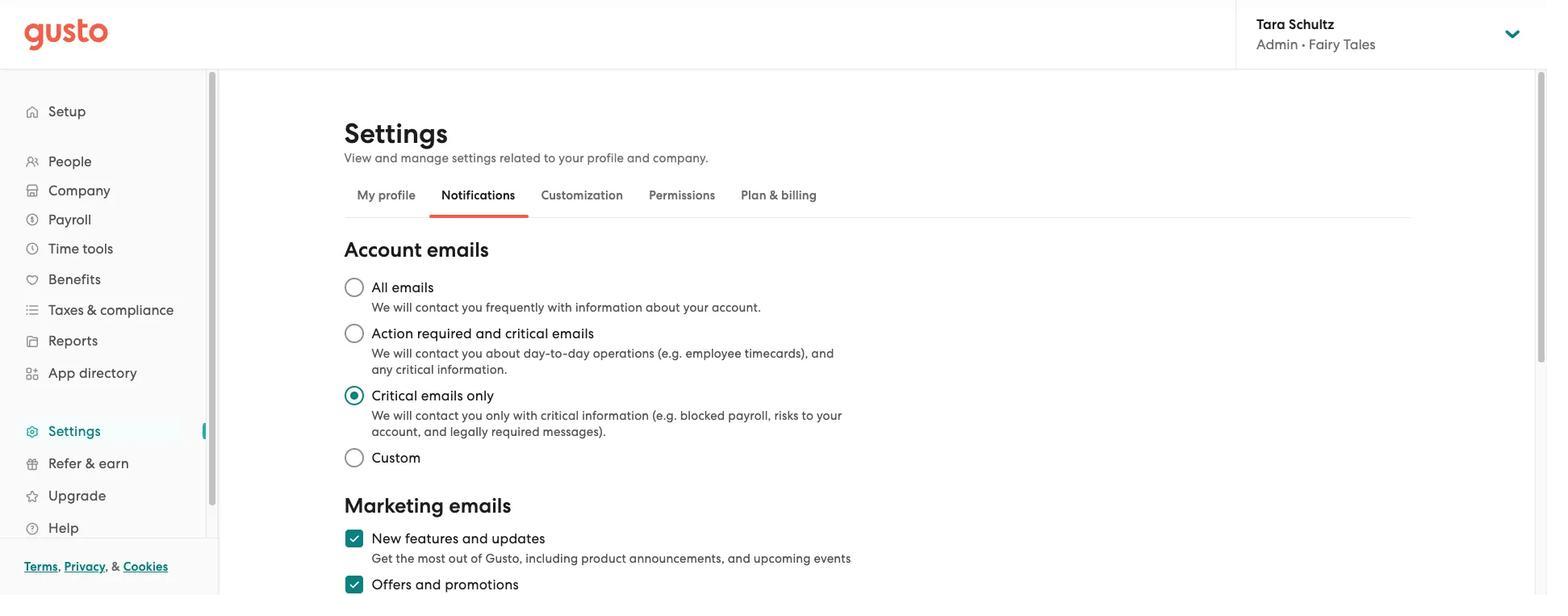 Task type: vqa. For each thing, say whether or not it's contained in the screenshot.
CANDIDATES
no



Task type: describe. For each thing, give the bounding box(es) containing it.
plan & billing button
[[729, 176, 830, 215]]

•
[[1302, 36, 1306, 52]]

settings for settings
[[48, 423, 101, 439]]

any
[[372, 363, 393, 377]]

& for earn
[[85, 455, 95, 472]]

day
[[568, 346, 590, 361]]

with for critical emails only
[[513, 409, 538, 423]]

people button
[[16, 147, 190, 176]]

settings
[[452, 151, 497, 166]]

required inside we will contact you only with critical information (e.g. blocked payroll, risks to your account, and legally required messages).
[[492, 425, 540, 439]]

my
[[357, 188, 375, 203]]

taxes & compliance button
[[16, 296, 190, 325]]

and inside we will contact you about day-to-day operations (e.g. employee timecards), and any critical information.
[[812, 346, 835, 361]]

the
[[396, 552, 415, 566]]

manage
[[401, 151, 449, 166]]

2 , from the left
[[105, 560, 108, 574]]

company.
[[653, 151, 709, 166]]

tools
[[83, 241, 113, 257]]

gusto navigation element
[[0, 69, 206, 570]]

blocked
[[680, 409, 725, 423]]

help
[[48, 520, 79, 536]]

we for action
[[372, 346, 390, 361]]

we for critical
[[372, 409, 390, 423]]

frequently
[[486, 300, 545, 315]]

1 horizontal spatial your
[[684, 300, 709, 315]]

and left company.
[[627, 151, 650, 166]]

marketing emails
[[344, 493, 511, 518]]

you for only
[[462, 409, 483, 423]]

compliance
[[100, 302, 174, 318]]

all
[[372, 279, 388, 296]]

contact for critical
[[416, 409, 459, 423]]

we will contact you frequently with information about your account.
[[372, 300, 762, 315]]

directory
[[79, 365, 137, 381]]

& for compliance
[[87, 302, 97, 318]]

messages).
[[543, 425, 606, 439]]

benefits link
[[16, 265, 190, 294]]

0 vertical spatial information
[[576, 300, 643, 315]]

to inside we will contact you only with critical information (e.g. blocked payroll, risks to your account, and legally required messages).
[[802, 409, 814, 423]]

refer & earn link
[[16, 449, 190, 478]]

account
[[344, 237, 422, 262]]

will for action
[[393, 346, 413, 361]]

& left cookies
[[111, 560, 120, 574]]

all emails
[[372, 279, 434, 296]]

upgrade
[[48, 488, 106, 504]]

payroll button
[[16, 205, 190, 234]]

will for critical
[[393, 409, 413, 423]]

upgrade link
[[16, 481, 190, 510]]

we for all
[[372, 300, 390, 315]]

profile inside settings view and manage settings related to your profile and company.
[[588, 151, 624, 166]]

my profile button
[[344, 176, 429, 215]]

product
[[582, 552, 627, 566]]

privacy
[[64, 560, 105, 574]]

you for and
[[462, 346, 483, 361]]

contact for all
[[416, 300, 459, 315]]

action required and critical emails
[[372, 325, 594, 342]]

permissions button
[[636, 176, 729, 215]]

notifications button
[[429, 176, 528, 215]]

announcements,
[[630, 552, 725, 566]]

terms
[[24, 560, 58, 574]]

app directory link
[[16, 359, 190, 388]]

day-
[[524, 346, 551, 361]]

get
[[372, 552, 393, 566]]

most
[[418, 552, 446, 566]]

and left upcoming
[[728, 552, 751, 566]]

New features and updates checkbox
[[336, 521, 372, 556]]

updates
[[492, 531, 546, 547]]

customization
[[541, 188, 624, 203]]

terms link
[[24, 560, 58, 574]]

1 , from the left
[[58, 560, 61, 574]]

app directory
[[48, 365, 137, 381]]

account,
[[372, 425, 421, 439]]

employee
[[686, 346, 742, 361]]

(e.g. inside we will contact you about day-to-day operations (e.g. employee timecards), and any critical information.
[[658, 346, 683, 361]]

taxes & compliance
[[48, 302, 174, 318]]

app
[[48, 365, 76, 381]]

refer
[[48, 455, 82, 472]]

information.
[[437, 363, 508, 377]]

reports
[[48, 333, 98, 349]]

plan & billing
[[742, 188, 817, 203]]

new features and updates
[[372, 531, 546, 547]]

gusto,
[[486, 552, 523, 566]]

payroll
[[48, 212, 91, 228]]

earn
[[99, 455, 129, 472]]

settings view and manage settings related to your profile and company.
[[344, 117, 709, 166]]

your inside settings view and manage settings related to your profile and company.
[[559, 151, 584, 166]]

about inside we will contact you about day-to-day operations (e.g. employee timecards), and any critical information.
[[486, 346, 521, 361]]

setup
[[48, 103, 86, 120]]

& for billing
[[770, 188, 779, 203]]

reports link
[[16, 326, 190, 355]]

company button
[[16, 176, 190, 205]]



Task type: locate. For each thing, give the bounding box(es) containing it.
setup link
[[16, 97, 190, 126]]

time
[[48, 241, 79, 257]]

1 vertical spatial your
[[684, 300, 709, 315]]

1 vertical spatial about
[[486, 346, 521, 361]]

1 vertical spatial contact
[[416, 346, 459, 361]]

emails for marketing emails
[[449, 493, 511, 518]]

1 vertical spatial information
[[582, 409, 650, 423]]

out
[[449, 552, 468, 566]]

0 vertical spatial your
[[559, 151, 584, 166]]

1 vertical spatial only
[[486, 409, 510, 423]]

your up "customization"
[[559, 151, 584, 166]]

to right the risks
[[802, 409, 814, 423]]

1 vertical spatial will
[[393, 346, 413, 361]]

account emails
[[344, 237, 489, 262]]

required right 'legally'
[[492, 425, 540, 439]]

with for all emails
[[548, 300, 573, 315]]

privacy link
[[64, 560, 105, 574]]

1 vertical spatial to
[[802, 409, 814, 423]]

& right "taxes" in the left of the page
[[87, 302, 97, 318]]

only inside we will contact you only with critical information (e.g. blocked payroll, risks to your account, and legally required messages).
[[486, 409, 510, 423]]

plan
[[742, 188, 767, 203]]

1 vertical spatial you
[[462, 346, 483, 361]]

2 contact from the top
[[416, 346, 459, 361]]

1 vertical spatial we
[[372, 346, 390, 361]]

you up action required and critical emails
[[462, 300, 483, 315]]

1 vertical spatial required
[[492, 425, 540, 439]]

1 we from the top
[[372, 300, 390, 315]]

profile up "customization"
[[588, 151, 624, 166]]

2 vertical spatial you
[[462, 409, 483, 423]]

1 horizontal spatial with
[[548, 300, 573, 315]]

profile inside my profile button
[[378, 188, 416, 203]]

offers and promotions
[[372, 577, 519, 593]]

with right frequently
[[548, 300, 573, 315]]

0 horizontal spatial your
[[559, 151, 584, 166]]

,
[[58, 560, 61, 574], [105, 560, 108, 574]]

critical up day-
[[505, 325, 549, 342]]

critical up critical emails only
[[396, 363, 434, 377]]

&
[[770, 188, 779, 203], [87, 302, 97, 318], [85, 455, 95, 472], [111, 560, 120, 574]]

will up account,
[[393, 409, 413, 423]]

customization button
[[528, 176, 636, 215]]

contact
[[416, 300, 459, 315], [416, 346, 459, 361], [416, 409, 459, 423]]

you up information.
[[462, 346, 483, 361]]

1 horizontal spatial about
[[646, 300, 681, 315]]

0 vertical spatial profile
[[588, 151, 624, 166]]

contact down critical emails only
[[416, 409, 459, 423]]

contact up information.
[[416, 346, 459, 361]]

2 we from the top
[[372, 346, 390, 361]]

settings tabs tab list
[[344, 173, 1410, 218]]

to
[[544, 151, 556, 166], [802, 409, 814, 423]]

settings inside settings view and manage settings related to your profile and company.
[[344, 117, 448, 150]]

list containing people
[[0, 147, 206, 544]]

2 vertical spatial contact
[[416, 409, 459, 423]]

notifications
[[442, 188, 516, 203]]

critical emails only
[[372, 388, 494, 404]]

home image
[[24, 18, 108, 50]]

0 vertical spatial we
[[372, 300, 390, 315]]

0 horizontal spatial with
[[513, 409, 538, 423]]

upcoming
[[754, 552, 811, 566]]

marketing
[[344, 493, 444, 518]]

only down information.
[[467, 388, 494, 404]]

schultz
[[1289, 16, 1335, 33]]

1 contact from the top
[[416, 300, 459, 315]]

emails right all
[[392, 279, 434, 296]]

(e.g. inside we will contact you only with critical information (e.g. blocked payroll, risks to your account, and legally required messages).
[[653, 409, 677, 423]]

information
[[576, 300, 643, 315], [582, 409, 650, 423]]

profile right my
[[378, 188, 416, 203]]

people
[[48, 153, 92, 170]]

your right the risks
[[817, 409, 842, 423]]

to-
[[551, 346, 568, 361]]

information up messages).
[[582, 409, 650, 423]]

timecards),
[[745, 346, 809, 361]]

required up information.
[[417, 325, 472, 342]]

Critical emails only radio
[[336, 378, 372, 413]]

you inside we will contact you only with critical information (e.g. blocked payroll, risks to your account, and legally required messages).
[[462, 409, 483, 423]]

your left account.
[[684, 300, 709, 315]]

critical inside we will contact you about day-to-day operations (e.g. employee timecards), and any critical information.
[[396, 363, 434, 377]]

help link
[[16, 514, 190, 543]]

emails up new features and updates
[[449, 493, 511, 518]]

we will contact you only with critical information (e.g. blocked payroll, risks to your account, and legally required messages).
[[372, 409, 842, 439]]

will for all
[[393, 300, 413, 315]]

3 we from the top
[[372, 409, 390, 423]]

0 horizontal spatial settings
[[48, 423, 101, 439]]

1 horizontal spatial settings
[[344, 117, 448, 150]]

will down all emails
[[393, 300, 413, 315]]

& inside "dropdown button"
[[87, 302, 97, 318]]

and right timecards),
[[812, 346, 835, 361]]

settings for settings view and manage settings related to your profile and company.
[[344, 117, 448, 150]]

0 horizontal spatial profile
[[378, 188, 416, 203]]

only up 'legally'
[[486, 409, 510, 423]]

operations
[[593, 346, 655, 361]]

0 vertical spatial contact
[[416, 300, 459, 315]]

0 vertical spatial you
[[462, 300, 483, 315]]

tara
[[1257, 16, 1286, 33]]

and
[[375, 151, 398, 166], [627, 151, 650, 166], [476, 325, 502, 342], [812, 346, 835, 361], [424, 425, 447, 439], [462, 531, 488, 547], [728, 552, 751, 566], [416, 577, 441, 593]]

3 you from the top
[[462, 409, 483, 423]]

and right the view in the left of the page
[[375, 151, 398, 166]]

we down all
[[372, 300, 390, 315]]

features
[[405, 531, 459, 547]]

will down "action" at the bottom of the page
[[393, 346, 413, 361]]

settings up refer
[[48, 423, 101, 439]]

will
[[393, 300, 413, 315], [393, 346, 413, 361], [393, 409, 413, 423]]

emails down information.
[[421, 388, 463, 404]]

cookies
[[123, 560, 168, 574]]

billing
[[782, 188, 817, 203]]

terms , privacy , & cookies
[[24, 560, 168, 574]]

related
[[500, 151, 541, 166]]

Custom radio
[[336, 440, 372, 476]]

critical inside we will contact you only with critical information (e.g. blocked payroll, risks to your account, and legally required messages).
[[541, 409, 579, 423]]

of
[[471, 552, 483, 566]]

get the most out of gusto, including product announcements, and upcoming events
[[372, 552, 852, 566]]

admin
[[1257, 36, 1299, 52]]

3 will from the top
[[393, 409, 413, 423]]

1 horizontal spatial to
[[802, 409, 814, 423]]

including
[[526, 552, 578, 566]]

0 vertical spatial will
[[393, 300, 413, 315]]

and left 'legally'
[[424, 425, 447, 439]]

contact down all emails
[[416, 300, 459, 315]]

, down help link
[[105, 560, 108, 574]]

fairy
[[1310, 36, 1341, 52]]

we up account,
[[372, 409, 390, 423]]

risks
[[775, 409, 799, 423]]

2 horizontal spatial your
[[817, 409, 842, 423]]

action
[[372, 325, 414, 342]]

to inside settings view and manage settings related to your profile and company.
[[544, 151, 556, 166]]

will inside we will contact you only with critical information (e.g. blocked payroll, risks to your account, and legally required messages).
[[393, 409, 413, 423]]

legally
[[450, 425, 488, 439]]

with down day-
[[513, 409, 538, 423]]

& left earn
[[85, 455, 95, 472]]

your inside we will contact you only with critical information (e.g. blocked payroll, risks to your account, and legally required messages).
[[817, 409, 842, 423]]

0 horizontal spatial to
[[544, 151, 556, 166]]

to right related
[[544, 151, 556, 166]]

contact inside we will contact you about day-to-day operations (e.g. employee timecards), and any critical information.
[[416, 346, 459, 361]]

time tools button
[[16, 234, 190, 263]]

and down frequently
[[476, 325, 502, 342]]

1 vertical spatial (e.g.
[[653, 409, 677, 423]]

2 vertical spatial your
[[817, 409, 842, 423]]

1 vertical spatial with
[[513, 409, 538, 423]]

1 vertical spatial profile
[[378, 188, 416, 203]]

critical up messages).
[[541, 409, 579, 423]]

events
[[814, 552, 852, 566]]

we up any
[[372, 346, 390, 361]]

0 vertical spatial to
[[544, 151, 556, 166]]

0 horizontal spatial about
[[486, 346, 521, 361]]

my profile
[[357, 188, 416, 203]]

you up 'legally'
[[462, 409, 483, 423]]

2 vertical spatial will
[[393, 409, 413, 423]]

& inside button
[[770, 188, 779, 203]]

critical
[[372, 388, 418, 404]]

cookies button
[[123, 557, 168, 577]]

and up of
[[462, 531, 488, 547]]

will inside we will contact you about day-to-day operations (e.g. employee timecards), and any critical information.
[[393, 346, 413, 361]]

we will contact you about day-to-day operations (e.g. employee timecards), and any critical information.
[[372, 346, 835, 377]]

0 vertical spatial settings
[[344, 117, 448, 150]]

2 vertical spatial we
[[372, 409, 390, 423]]

custom
[[372, 450, 421, 466]]

1 will from the top
[[393, 300, 413, 315]]

0 vertical spatial only
[[467, 388, 494, 404]]

new
[[372, 531, 402, 547]]

with inside we will contact you only with critical information (e.g. blocked payroll, risks to your account, and legally required messages).
[[513, 409, 538, 423]]

tales
[[1344, 36, 1376, 52]]

time tools
[[48, 241, 113, 257]]

required
[[417, 325, 472, 342], [492, 425, 540, 439]]

2 you from the top
[[462, 346, 483, 361]]

information up operations
[[576, 300, 643, 315]]

we
[[372, 300, 390, 315], [372, 346, 390, 361], [372, 409, 390, 423]]

we inside we will contact you about day-to-day operations (e.g. employee timecards), and any critical information.
[[372, 346, 390, 361]]

0 vertical spatial about
[[646, 300, 681, 315]]

contact for action
[[416, 346, 459, 361]]

0 vertical spatial with
[[548, 300, 573, 315]]

0 horizontal spatial ,
[[58, 560, 61, 574]]

2 vertical spatial critical
[[541, 409, 579, 423]]

0 vertical spatial required
[[417, 325, 472, 342]]

1 vertical spatial critical
[[396, 363, 434, 377]]

1 horizontal spatial ,
[[105, 560, 108, 574]]

list
[[0, 147, 206, 544]]

view
[[344, 151, 372, 166]]

emails up day
[[552, 325, 594, 342]]

, left 'privacy'
[[58, 560, 61, 574]]

settings link
[[16, 417, 190, 446]]

1 horizontal spatial profile
[[588, 151, 624, 166]]

and down most in the bottom of the page
[[416, 577, 441, 593]]

settings inside "link"
[[48, 423, 101, 439]]

settings up manage
[[344, 117, 448, 150]]

0 horizontal spatial required
[[417, 325, 472, 342]]

1 horizontal spatial required
[[492, 425, 540, 439]]

information inside we will contact you only with critical information (e.g. blocked payroll, risks to your account, and legally required messages).
[[582, 409, 650, 423]]

account.
[[712, 300, 762, 315]]

benefits
[[48, 271, 101, 287]]

Action required and critical emails radio
[[336, 316, 372, 351]]

about up operations
[[646, 300, 681, 315]]

emails for critical emails only
[[421, 388, 463, 404]]

we inside we will contact you only with critical information (e.g. blocked payroll, risks to your account, and legally required messages).
[[372, 409, 390, 423]]

(e.g. left employee
[[658, 346, 683, 361]]

and inside we will contact you only with critical information (e.g. blocked payroll, risks to your account, and legally required messages).
[[424, 425, 447, 439]]

permissions
[[649, 188, 716, 203]]

offers
[[372, 577, 412, 593]]

1 vertical spatial settings
[[48, 423, 101, 439]]

All emails radio
[[336, 270, 372, 305]]

0 vertical spatial critical
[[505, 325, 549, 342]]

emails for all emails
[[392, 279, 434, 296]]

contact inside we will contact you only with critical information (e.g. blocked payroll, risks to your account, and legally required messages).
[[416, 409, 459, 423]]

payroll,
[[729, 409, 772, 423]]

1 you from the top
[[462, 300, 483, 315]]

emails down notifications button
[[427, 237, 489, 262]]

taxes
[[48, 302, 84, 318]]

2 will from the top
[[393, 346, 413, 361]]

& right 'plan'
[[770, 188, 779, 203]]

(e.g. left blocked
[[653, 409, 677, 423]]

you inside we will contact you about day-to-day operations (e.g. employee timecards), and any critical information.
[[462, 346, 483, 361]]

3 contact from the top
[[416, 409, 459, 423]]

emails for account emails
[[427, 237, 489, 262]]

0 vertical spatial (e.g.
[[658, 346, 683, 361]]

about down action required and critical emails
[[486, 346, 521, 361]]

Offers and promotions checkbox
[[336, 567, 372, 595]]

refer & earn
[[48, 455, 129, 472]]

promotions
[[445, 577, 519, 593]]



